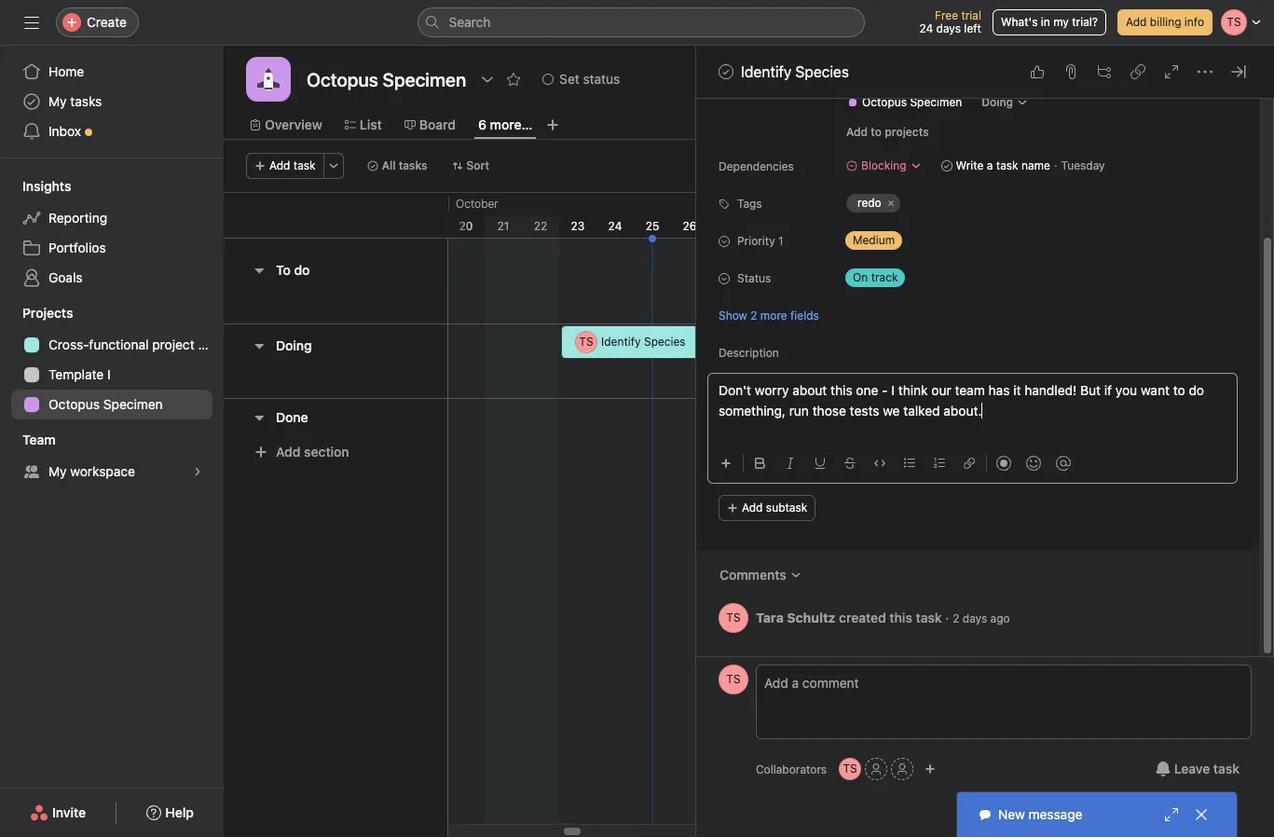 Task type: vqa. For each thing, say whether or not it's contained in the screenshot.
my
yes



Task type: locate. For each thing, give the bounding box(es) containing it.
info
[[1185, 15, 1205, 29]]

0 horizontal spatial 2
[[751, 308, 758, 322]]

my for my workspace
[[48, 463, 67, 479]]

free
[[935, 8, 959, 22]]

show 2 more fields
[[719, 308, 820, 322]]

italics image
[[785, 458, 796, 469]]

0 vertical spatial 2
[[751, 308, 758, 322]]

more actions for this task image
[[1198, 64, 1213, 79]]

0 horizontal spatial this
[[831, 382, 853, 398]]

ts for middle the ts "button"
[[727, 672, 741, 686]]

free trial 24 days left
[[920, 8, 982, 35]]

projects
[[22, 305, 73, 321]]

add
[[1126, 15, 1147, 29], [847, 125, 868, 139], [269, 159, 290, 173], [276, 444, 301, 460], [742, 501, 763, 515]]

0 horizontal spatial species
[[644, 335, 686, 349]]

workspace
[[70, 463, 135, 479]]

1 horizontal spatial 24
[[920, 21, 934, 35]]

search
[[449, 14, 491, 30]]

project
[[152, 337, 195, 352]]

handled!
[[1025, 382, 1077, 398]]

tasks inside global element
[[70, 93, 102, 109]]

1 horizontal spatial days
[[963, 611, 988, 625]]

tasks right all
[[399, 159, 428, 173]]

octopus down the template
[[48, 396, 100, 412]]

20
[[459, 219, 473, 233]]

to inside "button"
[[871, 125, 882, 139]]

1 horizontal spatial specimen
[[911, 95, 963, 109]]

completed image
[[715, 61, 738, 83]]

0 likes. click to like this task image
[[1030, 64, 1045, 79]]

octopus inside main content
[[863, 95, 907, 109]]

24 right 23
[[609, 219, 622, 233]]

1 horizontal spatial octopus specimen
[[863, 95, 963, 109]]

section
[[304, 444, 349, 460]]

i right -
[[892, 382, 895, 398]]

cross-functional project plan
[[48, 337, 224, 352]]

ts inside main content
[[727, 611, 741, 625]]

to right want on the top of page
[[1174, 382, 1186, 398]]

teams element
[[0, 423, 224, 490]]

1 horizontal spatial this
[[890, 609, 913, 625]]

identify
[[741, 63, 792, 80], [601, 335, 641, 349]]

tuesday
[[1062, 159, 1106, 173]]

my down team
[[48, 463, 67, 479]]

26
[[683, 219, 697, 233]]

billing
[[1151, 15, 1182, 29]]

0 vertical spatial to
[[871, 125, 882, 139]]

what's in my trial? button
[[993, 9, 1107, 35]]

my up inbox
[[48, 93, 67, 109]]

copy task link image
[[1131, 64, 1146, 79]]

species inside dialog
[[796, 63, 849, 80]]

identify species
[[741, 63, 849, 80], [601, 335, 686, 349]]

0 horizontal spatial days
[[937, 21, 961, 35]]

portfolios link
[[11, 233, 213, 263]]

1 vertical spatial species
[[644, 335, 686, 349]]

2 right ·
[[953, 611, 960, 625]]

octopus specimen inside projects element
[[48, 396, 163, 412]]

what's in my trial?
[[1001, 15, 1098, 29]]

to do button
[[276, 254, 310, 287]]

add left billing
[[1126, 15, 1147, 29]]

inbox link
[[11, 117, 213, 146]]

do
[[294, 262, 310, 278], [1189, 382, 1205, 398]]

add subtask image
[[1098, 64, 1112, 79]]

0 vertical spatial 24
[[920, 21, 934, 35]]

2 left more
[[751, 308, 758, 322]]

1 horizontal spatial octopus specimen link
[[840, 93, 970, 112]]

0 horizontal spatial 24
[[609, 219, 622, 233]]

add inside button
[[276, 444, 301, 460]]

add or remove collaborators image
[[925, 764, 936, 775]]

0 horizontal spatial identify
[[601, 335, 641, 349]]

1 horizontal spatial doing
[[982, 95, 1014, 109]]

1 vertical spatial to
[[1174, 382, 1186, 398]]

octopus specimen up projects on the right top
[[863, 95, 963, 109]]

board
[[419, 117, 456, 132]]

set
[[560, 71, 580, 87]]

1 vertical spatial my
[[48, 463, 67, 479]]

you
[[1116, 382, 1138, 398]]

show options image
[[480, 72, 495, 87]]

add tab image
[[546, 117, 561, 132]]

specimen down template i link
[[103, 396, 163, 412]]

0 vertical spatial days
[[937, 21, 961, 35]]

0 vertical spatial specimen
[[911, 95, 963, 109]]

0 horizontal spatial doing
[[276, 338, 312, 353]]

1 vertical spatial this
[[890, 609, 913, 625]]

doing inside popup button
[[982, 95, 1014, 109]]

0 vertical spatial identify species
[[741, 63, 849, 80]]

list link
[[345, 115, 382, 135]]

main content
[[697, 0, 1261, 656]]

bold image
[[755, 458, 767, 469]]

species up add to projects
[[796, 63, 849, 80]]

one
[[856, 382, 879, 398]]

1 horizontal spatial identify species
[[741, 63, 849, 80]]

None text field
[[302, 62, 471, 96]]

do inside 'don't worry about this one - i think our team has it handled! but if you want to do something, run those tests we talked about.'
[[1189, 382, 1205, 398]]

0 horizontal spatial octopus specimen
[[48, 396, 163, 412]]

leave task
[[1175, 761, 1240, 777]]

0 vertical spatial do
[[294, 262, 310, 278]]

insights
[[22, 178, 71, 194]]

at mention image
[[1057, 456, 1071, 471]]

octopus specimen link down template i
[[11, 390, 213, 420]]

0 vertical spatial doing
[[982, 95, 1014, 109]]

0 vertical spatial octopus specimen
[[863, 95, 963, 109]]

1 vertical spatial octopus specimen
[[48, 396, 163, 412]]

add left the subtask
[[742, 501, 763, 515]]

octopus specimen link inside projects element
[[11, 390, 213, 420]]

do inside button
[[294, 262, 310, 278]]

1 horizontal spatial i
[[892, 382, 895, 398]]

sort
[[467, 159, 490, 173]]

octopus specimen
[[863, 95, 963, 109], [48, 396, 163, 412]]

underline image
[[815, 458, 826, 469]]

1 vertical spatial octopus
[[48, 396, 100, 412]]

plan
[[198, 337, 224, 352]]

1 my from the top
[[48, 93, 67, 109]]

add billing info button
[[1118, 9, 1213, 35]]

1 vertical spatial doing
[[276, 338, 312, 353]]

0 vertical spatial my
[[48, 93, 67, 109]]

functional
[[89, 337, 149, 352]]

remove task from octopus specimen element
[[1041, 90, 1067, 116]]

tests
[[850, 403, 880, 419]]

1 horizontal spatial species
[[796, 63, 849, 80]]

0 horizontal spatial i
[[107, 366, 111, 382]]

but
[[1081, 382, 1101, 398]]

projects element
[[0, 297, 224, 423]]

1 horizontal spatial tasks
[[399, 159, 428, 173]]

to left projects on the right top
[[871, 125, 882, 139]]

0 vertical spatial ts button
[[719, 603, 749, 633]]

0 vertical spatial this
[[831, 382, 853, 398]]

1 horizontal spatial to
[[1174, 382, 1186, 398]]

write
[[956, 159, 984, 173]]

days left left
[[937, 21, 961, 35]]

2 inside tara schultz created this task · 2 days ago
[[953, 611, 960, 625]]

task left more actions icon
[[294, 159, 316, 173]]

doing left remove task from octopus specimen icon in the top right of the page
[[982, 95, 1014, 109]]

tasks inside dropdown button
[[399, 159, 428, 173]]

toolbar
[[713, 442, 1238, 484]]

24 left free
[[920, 21, 934, 35]]

1 vertical spatial do
[[1189, 382, 1205, 398]]

1 vertical spatial octopus specimen link
[[11, 390, 213, 420]]

1 horizontal spatial do
[[1189, 382, 1205, 398]]

ts for the bottom the ts "button"
[[843, 762, 858, 776]]

inbox
[[48, 123, 81, 139]]

i down cross-functional project plan link
[[107, 366, 111, 382]]

add inside "button"
[[847, 125, 868, 139]]

this right created
[[890, 609, 913, 625]]

21
[[498, 219, 510, 233]]

octopus specimen link up projects on the right top
[[840, 93, 970, 112]]

done
[[276, 409, 308, 425]]

template i link
[[11, 360, 213, 390]]

octopus up add to projects
[[863, 95, 907, 109]]

1 horizontal spatial identify
[[741, 63, 792, 80]]

identify species inside dialog
[[741, 63, 849, 80]]

Completed checkbox
[[715, 61, 738, 83]]

i inside 'don't worry about this one - i think our team has it handled! but if you want to do something, run those tests we talked about.'
[[892, 382, 895, 398]]

add up blocking
[[847, 125, 868, 139]]

24 inside free trial 24 days left
[[920, 21, 934, 35]]

octopus specimen link
[[840, 93, 970, 112], [11, 390, 213, 420]]

this
[[831, 382, 853, 398], [890, 609, 913, 625]]

0 vertical spatial identify
[[741, 63, 792, 80]]

strikethrough image
[[845, 458, 856, 469]]

my workspace link
[[11, 457, 213, 487]]

0 horizontal spatial do
[[294, 262, 310, 278]]

0 horizontal spatial specimen
[[103, 396, 163, 412]]

this inside 'don't worry about this one - i think our team has it handled! but if you want to do something, run those tests we talked about.'
[[831, 382, 853, 398]]

collapse task list for the section doing image
[[252, 338, 267, 353]]

my inside global element
[[48, 93, 67, 109]]

species
[[796, 63, 849, 80], [644, 335, 686, 349]]

toolbar inside main content
[[713, 442, 1238, 484]]

main content containing don't worry about this one - i think our team has it handled! but if you want to do something, run those tests we talked about.
[[697, 0, 1261, 656]]

something,
[[719, 403, 786, 419]]

specimen up projects on the right top
[[911, 95, 963, 109]]

1 vertical spatial identify species
[[601, 335, 686, 349]]

2 my from the top
[[48, 463, 67, 479]]

projects button
[[0, 304, 73, 323]]

insert an object image
[[721, 458, 732, 469]]

this up those
[[831, 382, 853, 398]]

1 vertical spatial tasks
[[399, 159, 428, 173]]

search button
[[417, 7, 865, 37]]

if
[[1105, 382, 1113, 398]]

1 vertical spatial 2
[[953, 611, 960, 625]]

overview
[[265, 117, 322, 132]]

days left ago
[[963, 611, 988, 625]]

tasks for my tasks
[[70, 93, 102, 109]]

add for add section
[[276, 444, 301, 460]]

to
[[871, 125, 882, 139], [1174, 382, 1186, 398]]

1 vertical spatial specimen
[[103, 396, 163, 412]]

0 horizontal spatial octopus specimen link
[[11, 390, 213, 420]]

this for task
[[890, 609, 913, 625]]

0 vertical spatial octopus
[[863, 95, 907, 109]]

1 horizontal spatial 2
[[953, 611, 960, 625]]

2 inside button
[[751, 308, 758, 322]]

0 horizontal spatial octopus
[[48, 396, 100, 412]]

do right to
[[294, 262, 310, 278]]

my
[[48, 93, 67, 109], [48, 463, 67, 479]]

days inside tara schultz created this task · 2 days ago
[[963, 611, 988, 625]]

do right want on the top of page
[[1189, 382, 1205, 398]]

0 vertical spatial species
[[796, 63, 849, 80]]

task
[[294, 159, 316, 173], [997, 159, 1019, 173], [916, 609, 942, 625], [1214, 761, 1240, 777]]

6 more…
[[478, 117, 533, 132]]

don't
[[719, 382, 752, 398]]

add down "overview" link
[[269, 159, 290, 173]]

help button
[[135, 796, 206, 830]]

1 vertical spatial ts button
[[719, 665, 749, 695]]

reporting
[[48, 210, 107, 226]]

my inside teams element
[[48, 463, 67, 479]]

add subtask
[[742, 501, 808, 515]]

track
[[872, 270, 898, 284]]

tasks down home on the left top
[[70, 93, 102, 109]]

identify inside identify species dialog
[[741, 63, 792, 80]]

1 horizontal spatial octopus
[[863, 95, 907, 109]]

add down done button
[[276, 444, 301, 460]]

octopus specimen down template i link
[[48, 396, 163, 412]]

invite button
[[18, 796, 98, 830]]

add for add subtask
[[742, 501, 763, 515]]

1 vertical spatial identify
[[601, 335, 641, 349]]

doing right collapse task list for the section doing image
[[276, 338, 312, 353]]

1 vertical spatial days
[[963, 611, 988, 625]]

template i
[[48, 366, 111, 382]]

2 vertical spatial ts button
[[839, 758, 862, 780]]

0 vertical spatial tasks
[[70, 93, 102, 109]]

0 horizontal spatial to
[[871, 125, 882, 139]]

0 horizontal spatial tasks
[[70, 93, 102, 109]]

add section
[[276, 444, 349, 460]]

species left description on the right top
[[644, 335, 686, 349]]

add section button
[[246, 435, 357, 469]]

search list box
[[417, 7, 865, 37]]



Task type: describe. For each thing, give the bounding box(es) containing it.
created
[[839, 609, 887, 625]]

6
[[478, 117, 487, 132]]

done button
[[276, 401, 308, 434]]

add task
[[269, 159, 316, 173]]

tara schultz created this task · 2 days ago
[[756, 609, 1010, 625]]

new message
[[999, 807, 1083, 822]]

medium
[[853, 233, 895, 247]]

blocking button
[[838, 153, 930, 179]]

specimen inside main content
[[911, 95, 963, 109]]

team
[[955, 382, 985, 398]]

add subtask button
[[719, 495, 816, 521]]

cross-
[[48, 337, 89, 352]]

show
[[719, 308, 748, 322]]

has
[[989, 382, 1010, 398]]

goals link
[[11, 263, 213, 293]]

my workspace
[[48, 463, 135, 479]]

about.
[[944, 403, 982, 419]]

blocking
[[862, 159, 907, 173]]

trial
[[962, 8, 982, 22]]

1 vertical spatial 24
[[609, 219, 622, 233]]

add task button
[[246, 153, 324, 179]]

collapse task list for the section to do image
[[252, 263, 267, 278]]

rocket image
[[257, 68, 280, 90]]

set status
[[560, 71, 620, 87]]

redo
[[858, 196, 882, 210]]

left
[[965, 21, 982, 35]]

board link
[[405, 115, 456, 135]]

i inside template i link
[[107, 366, 111, 382]]

close image
[[1195, 808, 1209, 822]]

this for one
[[831, 382, 853, 398]]

october
[[456, 197, 499, 211]]

all
[[382, 159, 396, 173]]

list
[[360, 117, 382, 132]]

redo link
[[847, 194, 901, 213]]

remove image
[[886, 198, 897, 209]]

·
[[946, 609, 950, 625]]

status
[[738, 271, 771, 285]]

fields
[[791, 308, 820, 322]]

more
[[761, 308, 788, 322]]

22
[[534, 219, 548, 233]]

sort button
[[443, 153, 498, 179]]

talked
[[904, 403, 940, 419]]

expand new message image
[[1165, 808, 1180, 822]]

don't worry about this one - i think our team has it handled! but if you want to do something, run those tests we talked about.
[[719, 382, 1208, 419]]

to do
[[276, 262, 310, 278]]

tara
[[756, 609, 784, 625]]

add to starred image
[[507, 72, 521, 87]]

close details image
[[1232, 64, 1247, 79]]

portfolios
[[48, 240, 106, 256]]

name
[[1022, 159, 1051, 173]]

help
[[165, 805, 194, 821]]

link image
[[964, 458, 975, 469]]

task left ·
[[916, 609, 942, 625]]

tasks for all tasks
[[399, 159, 428, 173]]

comments
[[720, 567, 787, 583]]

on track button
[[838, 265, 950, 291]]

bulleted list image
[[905, 458, 916, 469]]

my
[[1054, 15, 1069, 29]]

octopus inside projects element
[[48, 396, 100, 412]]

-
[[882, 382, 888, 398]]

what's
[[1001, 15, 1038, 29]]

days inside free trial 24 days left
[[937, 21, 961, 35]]

collaborators
[[756, 762, 827, 776]]

identify species dialog
[[697, 0, 1275, 837]]

0 horizontal spatial identify species
[[601, 335, 686, 349]]

my for my tasks
[[48, 93, 67, 109]]

create button
[[56, 7, 139, 37]]

on
[[853, 270, 868, 284]]

see details, my workspace image
[[192, 466, 203, 477]]

octopus specimen inside identify species dialog
[[863, 95, 963, 109]]

code image
[[875, 458, 886, 469]]

full screen image
[[1165, 64, 1180, 79]]

to inside 'don't worry about this one - i think our team has it handled! but if you want to do something, run those tests we talked about.'
[[1174, 382, 1186, 398]]

template
[[48, 366, 104, 382]]

medium button
[[838, 228, 950, 254]]

more actions image
[[328, 160, 339, 172]]

6 more… button
[[478, 115, 533, 135]]

add for add to projects
[[847, 125, 868, 139]]

emoji image
[[1027, 456, 1042, 471]]

remove task from octopus specimen image
[[1048, 97, 1059, 108]]

doing button
[[276, 329, 312, 363]]

more…
[[490, 117, 533, 132]]

reporting link
[[11, 203, 213, 233]]

priority
[[738, 234, 776, 248]]

ago
[[991, 611, 1010, 625]]

ts for topmost the ts "button"
[[727, 611, 741, 625]]

0 vertical spatial octopus specimen link
[[840, 93, 970, 112]]

25
[[646, 219, 660, 233]]

task right a
[[997, 159, 1019, 173]]

invite
[[52, 805, 86, 821]]

on track
[[853, 270, 898, 284]]

add for add billing info
[[1126, 15, 1147, 29]]

worry
[[755, 382, 789, 398]]

23
[[571, 219, 585, 233]]

specimen inside projects element
[[103, 396, 163, 412]]

description
[[719, 346, 779, 360]]

tara schultz link
[[756, 609, 836, 625]]

schultz
[[787, 609, 836, 625]]

add for add task
[[269, 159, 290, 173]]

priority 1
[[738, 234, 784, 248]]

insights button
[[0, 177, 71, 196]]

main content inside identify species dialog
[[697, 0, 1261, 656]]

task right the leave
[[1214, 761, 1240, 777]]

insights element
[[0, 170, 224, 297]]

record a video image
[[997, 456, 1012, 471]]

collapse task list for the section done image
[[252, 410, 267, 425]]

1
[[779, 234, 784, 248]]

add to projects button
[[838, 119, 938, 145]]

think
[[899, 382, 928, 398]]

in
[[1041, 15, 1051, 29]]

team
[[22, 432, 56, 448]]

set status button
[[534, 66, 629, 92]]

numbered list image
[[934, 458, 946, 469]]

leave
[[1175, 761, 1211, 777]]

global element
[[0, 46, 224, 158]]

attachments: add a file to this task, identify species image
[[1064, 64, 1079, 79]]

hide sidebar image
[[24, 15, 39, 30]]

all tasks button
[[359, 153, 436, 179]]

team button
[[0, 431, 56, 449]]

create
[[87, 14, 127, 30]]

show subtasks for task antartica study image
[[693, 374, 704, 385]]



